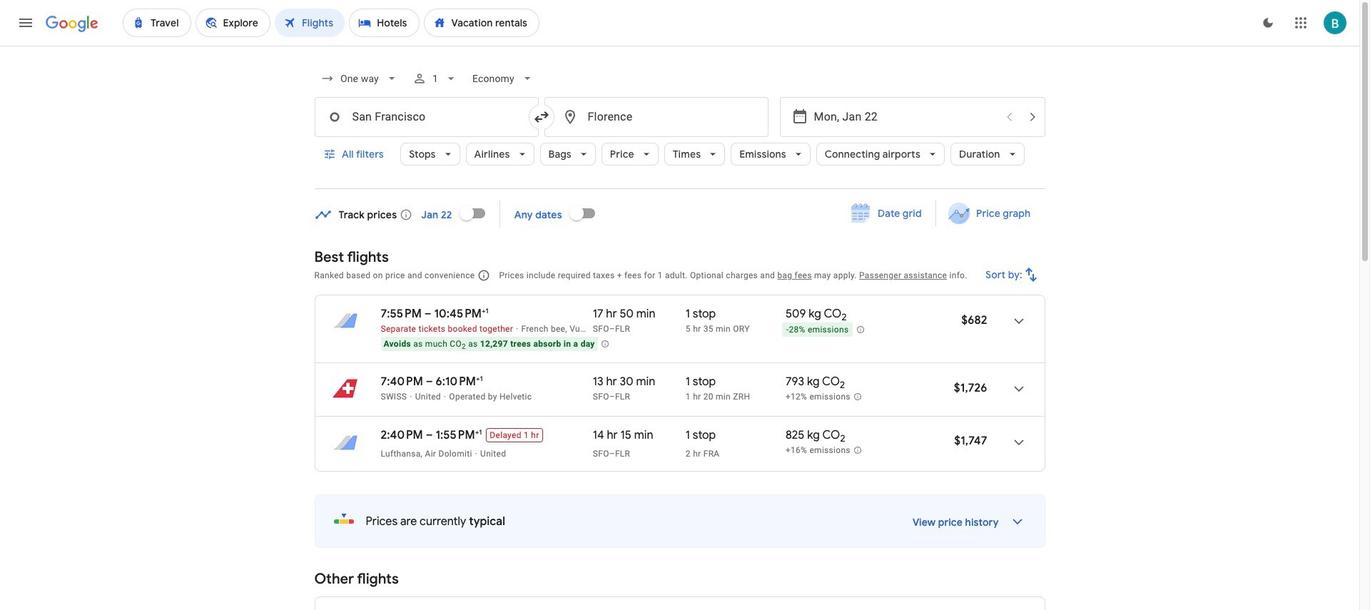Task type: vqa. For each thing, say whether or not it's contained in the screenshot.
1 in the left of the page
no



Task type: locate. For each thing, give the bounding box(es) containing it.
0 vertical spatial 1 stop flight. element
[[686, 307, 716, 323]]

total duration 14 hr 15 min. element
[[593, 428, 686, 448]]

Departure text field
[[814, 98, 996, 136]]

0 horizontal spatial  image
[[444, 392, 446, 402]]

 image
[[444, 392, 446, 402], [475, 449, 477, 459]]

main menu image
[[17, 14, 34, 31]]

1 horizontal spatial  image
[[475, 449, 477, 459]]

1 stop flight. element for total duration 13 hr 30 min. element
[[686, 375, 716, 391]]

1 vertical spatial  image
[[475, 449, 477, 459]]

 image down arrival time: 1:55 pm on  tuesday, january 23. text field
[[475, 449, 477, 459]]

None text field
[[544, 97, 768, 137]]

682 US dollars text field
[[961, 313, 987, 328]]

1 vertical spatial 1 stop flight. element
[[686, 375, 716, 391]]

swap origin and destination. image
[[533, 108, 550, 126]]

leaves san francisco international airport (sfo) at 7:55 pm on monday, january 22 and arrives at amerigo vespucci airport at 10:45 pm on tuesday, january 23. element
[[381, 306, 489, 321]]

3 1 stop flight. element from the top
[[686, 428, 716, 448]]

None field
[[314, 66, 404, 91], [467, 66, 540, 91], [314, 66, 404, 91], [467, 66, 540, 91]]

2 vertical spatial 1 stop flight. element
[[686, 428, 716, 448]]

1 stop flight. element for "total duration 17 hr 50 min." element
[[686, 307, 716, 323]]

1726 US dollars text field
[[954, 381, 987, 395]]

1 stop flight. element
[[686, 307, 716, 323], [686, 375, 716, 391], [686, 428, 716, 448]]

main content
[[314, 196, 1045, 610]]

Arrival time: 1:55 PM on  Tuesday, January 23. text field
[[436, 427, 482, 442]]

 image down leaves san francisco international airport (sfo) at 7:40 pm on monday, january 22 and arrives at amerigo vespucci airport at 6:10 pm on tuesday, january 23. element
[[444, 392, 446, 402]]

flight details. leaves san francisco international airport (sfo) at 7:40 pm on monday, january 22 and arrives at amerigo vespucci airport at 6:10 pm on tuesday, january 23. image
[[1001, 372, 1036, 406]]

1 1 stop flight. element from the top
[[686, 307, 716, 323]]

learn more about ranking image
[[478, 269, 490, 282]]

leaves san francisco international airport (sfo) at 7:40 pm on monday, january 22 and arrives at amerigo vespucci airport at 6:10 pm on tuesday, january 23. element
[[381, 374, 483, 389]]

2 1 stop flight. element from the top
[[686, 375, 716, 391]]

None text field
[[314, 97, 538, 137]]

None search field
[[314, 61, 1045, 189]]



Task type: describe. For each thing, give the bounding box(es) containing it.
separate tickets booked together. this trip includes tickets from multiple airlines. missed connections may be protected by dohop connect.. element
[[381, 324, 513, 334]]

Arrival time: 10:45 PM on  Tuesday, January 23. text field
[[434, 306, 489, 321]]

change appearance image
[[1251, 6, 1285, 40]]

0 vertical spatial  image
[[444, 392, 446, 402]]

1 stop flight. element for total duration 14 hr 15 min. element
[[686, 428, 716, 448]]

total duration 13 hr 30 min. element
[[593, 375, 686, 391]]

Departure time: 7:55 PM. text field
[[381, 307, 422, 321]]

flight details. leaves san francisco international airport (sfo) at 2:40 pm on monday, january 22 and arrives at amerigo vespucci airport at 1:55 pm on tuesday, january 23. image
[[1001, 425, 1036, 460]]

leaves san francisco international airport (sfo) at 2:40 pm on monday, january 22 and arrives at amerigo vespucci airport at 1:55 pm on tuesday, january 23. element
[[381, 427, 482, 442]]

flight details. leaves san francisco international airport (sfo) at 7:55 pm on monday, january 22 and arrives at amerigo vespucci airport at 10:45 pm on tuesday, january 23. image
[[1001, 304, 1036, 338]]

Arrival time: 6:10 PM on  Tuesday, January 23. text field
[[436, 374, 483, 389]]

total duration 17 hr 50 min. element
[[593, 307, 686, 323]]

avoids as much co2 as 12297 trees absorb in a day. learn more about this calculation. image
[[601, 340, 609, 348]]

find the best price region
[[314, 196, 1045, 238]]

1747 US dollars text field
[[954, 434, 987, 448]]

learn more about tracked prices image
[[400, 208, 413, 221]]

loading results progress bar
[[0, 46, 1359, 49]]

Departure time: 2:40 PM. text field
[[381, 428, 423, 442]]

view price history image
[[1000, 504, 1034, 539]]

Departure time: 7:40 PM. text field
[[381, 375, 423, 389]]



